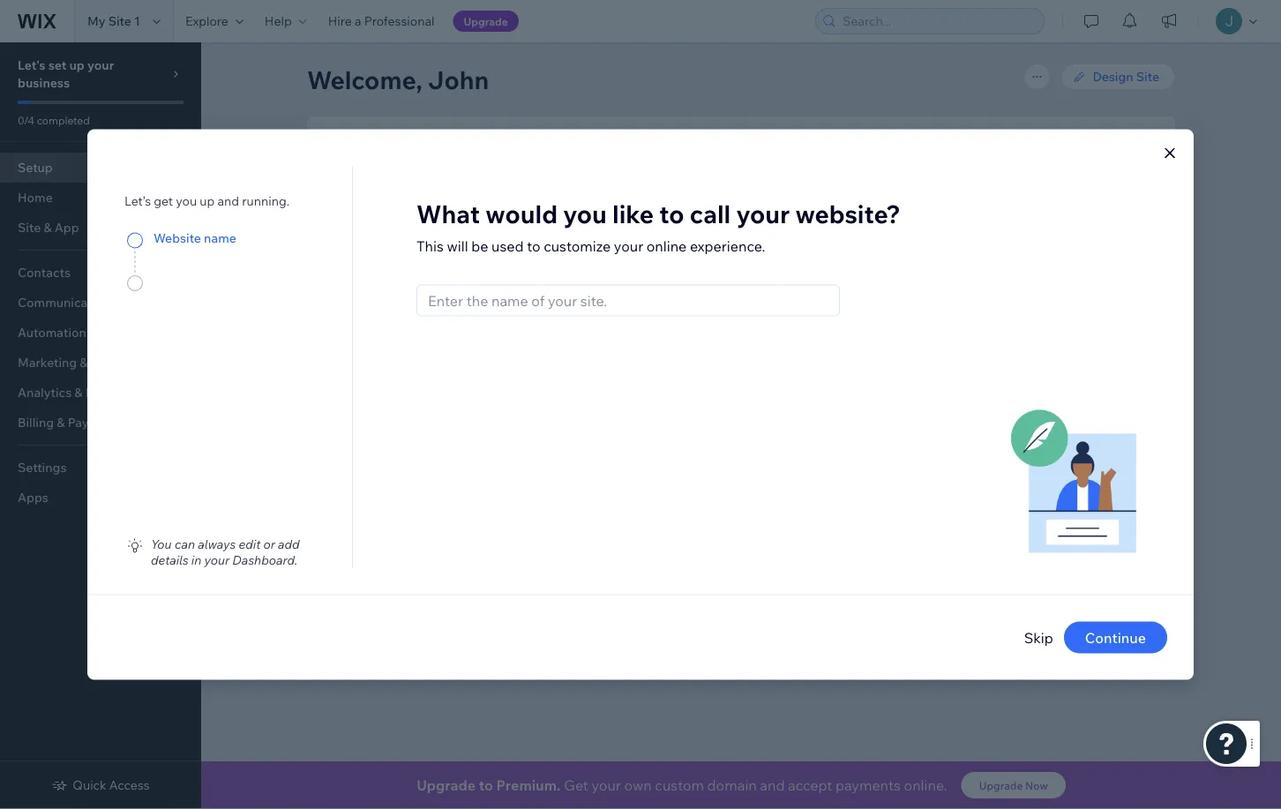 Task type: describe. For each thing, give the bounding box(es) containing it.
skip
[[1024, 629, 1053, 646]]

let's set up your business inside sidebar element
[[18, 57, 114, 90]]

Enter the name of your site. field
[[423, 285, 834, 315]]

be
[[471, 237, 488, 255]]

connect
[[363, 255, 413, 270]]

website name
[[154, 230, 236, 246]]

you can always edit or add details in your dashboard.
[[151, 536, 300, 567]]

settings
[[18, 460, 67, 475]]

your inside you can always edit or add details in your dashboard.
[[204, 552, 230, 567]]

like
[[612, 199, 654, 229]]

hire a professional
[[328, 13, 435, 29]]

home
[[18, 190, 53, 205]]

online
[[647, 237, 687, 255]]

clicks.
[[633, 296, 667, 312]]

secure
[[535, 296, 573, 312]]

upgrade now button
[[962, 772, 1066, 799]]

find your perfect domain and secure it in a few clicks.
[[363, 296, 667, 312]]

1 horizontal spatial business
[[456, 141, 523, 161]]

continue button
[[1064, 622, 1167, 653]]

in for a
[[587, 296, 597, 312]]

get started
[[1062, 448, 1130, 464]]

own
[[624, 777, 652, 794]]

home link
[[0, 183, 201, 213]]

a for custom
[[416, 255, 423, 270]]

my site 1
[[87, 13, 140, 29]]

continue
[[1085, 629, 1146, 646]]

site for my
[[108, 13, 131, 29]]

edit
[[239, 536, 261, 552]]

Search... field
[[837, 9, 1039, 34]]

hire a professional link
[[317, 0, 445, 42]]

welcome, john
[[307, 64, 489, 95]]

upgrade for upgrade
[[464, 15, 508, 28]]

update
[[363, 207, 405, 223]]

site for design
[[1136, 69, 1159, 84]]

help
[[265, 13, 292, 29]]

setup link
[[0, 153, 201, 183]]

premium.
[[496, 777, 561, 794]]

business inside let's set up your business
[[18, 75, 70, 90]]

you for up
[[176, 193, 197, 208]]

experience.
[[690, 237, 765, 255]]

started
[[1086, 448, 1130, 464]]

can
[[175, 536, 195, 552]]

get
[[154, 193, 173, 208]]

design
[[1093, 69, 1134, 84]]

in for your
[[191, 552, 201, 567]]

upgrade for upgrade to premium. get your own custom domain and accept payments online.
[[417, 777, 476, 794]]

design site link
[[1061, 64, 1175, 90]]

my
[[87, 13, 105, 29]]

will
[[447, 237, 468, 255]]

automations link
[[0, 318, 201, 348]]

payments
[[836, 777, 901, 794]]

let's inside let's set up your business
[[18, 57, 46, 73]]

your up what at the left of page
[[418, 141, 452, 161]]

and for up
[[217, 193, 239, 208]]

0/4
[[18, 113, 34, 127]]

let's
[[124, 193, 151, 208]]

and for domain
[[510, 296, 532, 312]]

explore
[[185, 13, 228, 29]]

domain for perfect
[[464, 296, 507, 312]]

customize
[[544, 237, 611, 255]]

quick access button
[[51, 777, 150, 793]]

your down like
[[614, 237, 643, 255]]

your left site
[[408, 207, 434, 223]]

few
[[609, 296, 630, 312]]

1 horizontal spatial to
[[527, 237, 541, 255]]

1 horizontal spatial up
[[200, 193, 215, 208]]

what
[[416, 199, 480, 229]]

used
[[492, 237, 524, 255]]



Task type: locate. For each thing, give the bounding box(es) containing it.
and
[[217, 193, 239, 208], [510, 296, 532, 312], [760, 777, 785, 794]]

upgrade
[[464, 15, 508, 28], [417, 777, 476, 794], [979, 779, 1023, 792]]

settings link
[[0, 453, 201, 483]]

a right hire
[[355, 13, 361, 29]]

0 horizontal spatial business
[[18, 75, 70, 90]]

custom down will
[[425, 255, 469, 270]]

you inside what would you like to call your website? this will be used to customize your online experience.
[[563, 199, 607, 229]]

domain
[[472, 255, 516, 270], [464, 296, 507, 312], [707, 777, 757, 794]]

1 vertical spatial get
[[564, 777, 588, 794]]

0 horizontal spatial site
[[108, 13, 131, 29]]

a left few
[[600, 296, 606, 312]]

up up completed
[[69, 57, 85, 73]]

let's set up your business up update your site type
[[328, 141, 523, 161]]

0 horizontal spatial you
[[176, 193, 197, 208]]

accept
[[788, 777, 832, 794]]

0 vertical spatial a
[[355, 13, 361, 29]]

1 horizontal spatial a
[[416, 255, 423, 270]]

name
[[204, 230, 236, 246]]

completed
[[37, 113, 90, 127]]

you
[[176, 193, 197, 208], [563, 199, 607, 229]]

business up 0/4 completed
[[18, 75, 70, 90]]

quick
[[73, 777, 106, 793]]

0 vertical spatial custom
[[425, 255, 469, 270]]

0 vertical spatial in
[[587, 296, 597, 312]]

0 horizontal spatial to
[[479, 777, 493, 794]]

design site
[[1093, 69, 1159, 84]]

your down always
[[204, 552, 230, 567]]

to left premium.
[[479, 777, 493, 794]]

up inside let's set up your business
[[69, 57, 85, 73]]

running.
[[242, 193, 290, 208]]

in
[[587, 296, 597, 312], [191, 552, 201, 567]]

in inside you can always edit or add details in your dashboard.
[[191, 552, 201, 567]]

upgrade button
[[453, 11, 519, 32]]

1 vertical spatial domain
[[464, 296, 507, 312]]

business up type
[[456, 141, 523, 161]]

your inside let's set up your business
[[87, 57, 114, 73]]

get started button
[[1046, 443, 1146, 469]]

set inside let's set up your business
[[48, 57, 66, 73]]

2 horizontal spatial and
[[760, 777, 785, 794]]

0 horizontal spatial let's set up your business
[[18, 57, 114, 90]]

domain for custom
[[472, 255, 516, 270]]

sidebar element
[[0, 42, 201, 809]]

to up the online on the right top
[[659, 199, 684, 229]]

1 horizontal spatial set
[[368, 141, 391, 161]]

0 vertical spatial business
[[18, 75, 70, 90]]

skip button
[[1024, 627, 1053, 648]]

1 vertical spatial site
[[1136, 69, 1159, 84]]

upgrade inside upgrade button
[[464, 15, 508, 28]]

domain right "perfect"
[[464, 296, 507, 312]]

1 vertical spatial and
[[510, 296, 532, 312]]

0 vertical spatial let's
[[18, 57, 46, 73]]

and left "accept"
[[760, 777, 785, 794]]

upgrade inside upgrade now button
[[979, 779, 1023, 792]]

0 vertical spatial let's set up your business
[[18, 57, 114, 90]]

what would you like to call your website? this will be used to customize your online experience.
[[416, 199, 901, 255]]

0 vertical spatial up
[[69, 57, 85, 73]]

0/4 completed
[[18, 113, 90, 127]]

get right premium.
[[564, 777, 588, 794]]

set up 0/4 completed
[[48, 57, 66, 73]]

1 horizontal spatial site
[[1136, 69, 1159, 84]]

your left own
[[592, 777, 621, 794]]

your down my on the left top of the page
[[87, 57, 114, 73]]

0 horizontal spatial in
[[191, 552, 201, 567]]

0 vertical spatial to
[[659, 199, 684, 229]]

to right used
[[527, 237, 541, 255]]

and left secure at the left of the page
[[510, 296, 532, 312]]

add
[[278, 536, 300, 552]]

1 horizontal spatial get
[[1062, 448, 1084, 464]]

let's up 0/4
[[18, 57, 46, 73]]

this
[[416, 237, 444, 255]]

1 horizontal spatial in
[[587, 296, 597, 312]]

you
[[151, 536, 172, 552]]

set
[[48, 57, 66, 73], [368, 141, 391, 161]]

custom
[[425, 255, 469, 270], [655, 777, 704, 794]]

site right the design
[[1136, 69, 1159, 84]]

you right get
[[176, 193, 197, 208]]

2 vertical spatial to
[[479, 777, 493, 794]]

your up experience.
[[736, 199, 790, 229]]

2 vertical spatial up
[[200, 193, 215, 208]]

upgrade left now
[[979, 779, 1023, 792]]

site
[[108, 13, 131, 29], [1136, 69, 1159, 84]]

a
[[355, 13, 361, 29], [416, 255, 423, 270], [600, 296, 606, 312]]

automations
[[18, 325, 93, 340]]

0 horizontal spatial and
[[217, 193, 239, 208]]

site left 1
[[108, 13, 131, 29]]

0 vertical spatial domain
[[472, 255, 516, 270]]

setup
[[18, 160, 53, 175]]

1 horizontal spatial custom
[[655, 777, 704, 794]]

2 vertical spatial and
[[760, 777, 785, 794]]

2 horizontal spatial up
[[395, 141, 414, 161]]

you up 'customize'
[[563, 199, 607, 229]]

0 vertical spatial and
[[217, 193, 239, 208]]

0 vertical spatial set
[[48, 57, 66, 73]]

quick access
[[73, 777, 150, 793]]

let's get you up and running.
[[124, 193, 290, 208]]

your
[[87, 57, 114, 73], [418, 141, 452, 161], [736, 199, 790, 229], [408, 207, 434, 223], [614, 237, 643, 255], [391, 296, 416, 312], [204, 552, 230, 567], [592, 777, 621, 794]]

or
[[263, 536, 275, 552]]

2 horizontal spatial to
[[659, 199, 684, 229]]

up up update your site type
[[395, 141, 414, 161]]

upgrade left premium.
[[417, 777, 476, 794]]

upgrade up john
[[464, 15, 508, 28]]

0 horizontal spatial let's
[[18, 57, 46, 73]]

in right the it in the top of the page
[[587, 296, 597, 312]]

upgrade to premium. get your own custom domain and accept payments online.
[[417, 777, 947, 794]]

type
[[460, 207, 486, 223]]

1
[[134, 13, 140, 29]]

up up website name
[[200, 193, 215, 208]]

always
[[198, 536, 236, 552]]

1 vertical spatial set
[[368, 141, 391, 161]]

0 horizontal spatial get
[[564, 777, 588, 794]]

0 vertical spatial get
[[1062, 448, 1084, 464]]

0 horizontal spatial up
[[69, 57, 85, 73]]

1 vertical spatial up
[[395, 141, 414, 161]]

1 vertical spatial custom
[[655, 777, 704, 794]]

hire
[[328, 13, 352, 29]]

perfect
[[419, 296, 461, 312]]

let's down welcome,
[[328, 141, 364, 161]]

you for like
[[563, 199, 607, 229]]

help button
[[254, 0, 317, 42]]

connect a custom domain
[[363, 255, 516, 270]]

business
[[18, 75, 70, 90], [456, 141, 523, 161]]

upgrade now
[[979, 779, 1048, 792]]

john
[[428, 64, 489, 95]]

1 vertical spatial to
[[527, 237, 541, 255]]

0 horizontal spatial set
[[48, 57, 66, 73]]

your right 'find'
[[391, 296, 416, 312]]

0 horizontal spatial custom
[[425, 255, 469, 270]]

a down this
[[416, 255, 423, 270]]

in down can
[[191, 552, 201, 567]]

welcome,
[[307, 64, 422, 95]]

get left 'started'
[[1062, 448, 1084, 464]]

professional
[[364, 13, 435, 29]]

domain left "accept"
[[707, 777, 757, 794]]

let's set up your business
[[18, 57, 114, 90], [328, 141, 523, 161]]

would
[[486, 199, 558, 229]]

now
[[1025, 779, 1048, 792]]

website?
[[795, 199, 901, 229]]

1 horizontal spatial and
[[510, 296, 532, 312]]

0 vertical spatial site
[[108, 13, 131, 29]]

update your site type
[[363, 207, 486, 223]]

find
[[363, 296, 388, 312]]

let's
[[18, 57, 46, 73], [328, 141, 364, 161]]

1 vertical spatial a
[[416, 255, 423, 270]]

it
[[576, 296, 584, 312]]

set up the update
[[368, 141, 391, 161]]

custom right own
[[655, 777, 704, 794]]

website
[[154, 230, 201, 246]]

up
[[69, 57, 85, 73], [395, 141, 414, 161], [200, 193, 215, 208]]

0 horizontal spatial a
[[355, 13, 361, 29]]

call
[[690, 199, 731, 229]]

details
[[151, 552, 189, 567]]

dashboard.
[[232, 552, 298, 567]]

1 vertical spatial business
[[456, 141, 523, 161]]

1 horizontal spatial let's set up your business
[[328, 141, 523, 161]]

1 horizontal spatial let's
[[328, 141, 364, 161]]

1 vertical spatial let's
[[328, 141, 364, 161]]

upgrade for upgrade now
[[979, 779, 1023, 792]]

2 vertical spatial a
[[600, 296, 606, 312]]

2 vertical spatial domain
[[707, 777, 757, 794]]

1 vertical spatial in
[[191, 552, 201, 567]]

2 horizontal spatial a
[[600, 296, 606, 312]]

1 horizontal spatial you
[[563, 199, 607, 229]]

to
[[659, 199, 684, 229], [527, 237, 541, 255], [479, 777, 493, 794]]

get inside get started button
[[1062, 448, 1084, 464]]

online.
[[904, 777, 947, 794]]

and left running.
[[217, 193, 239, 208]]

let's set up your business up completed
[[18, 57, 114, 90]]

domain down used
[[472, 255, 516, 270]]

site
[[437, 207, 457, 223]]

get
[[1062, 448, 1084, 464], [564, 777, 588, 794]]

1 vertical spatial let's set up your business
[[328, 141, 523, 161]]

access
[[109, 777, 150, 793]]

a for professional
[[355, 13, 361, 29]]



Task type: vqa. For each thing, say whether or not it's contained in the screenshot.
bottommost set
yes



